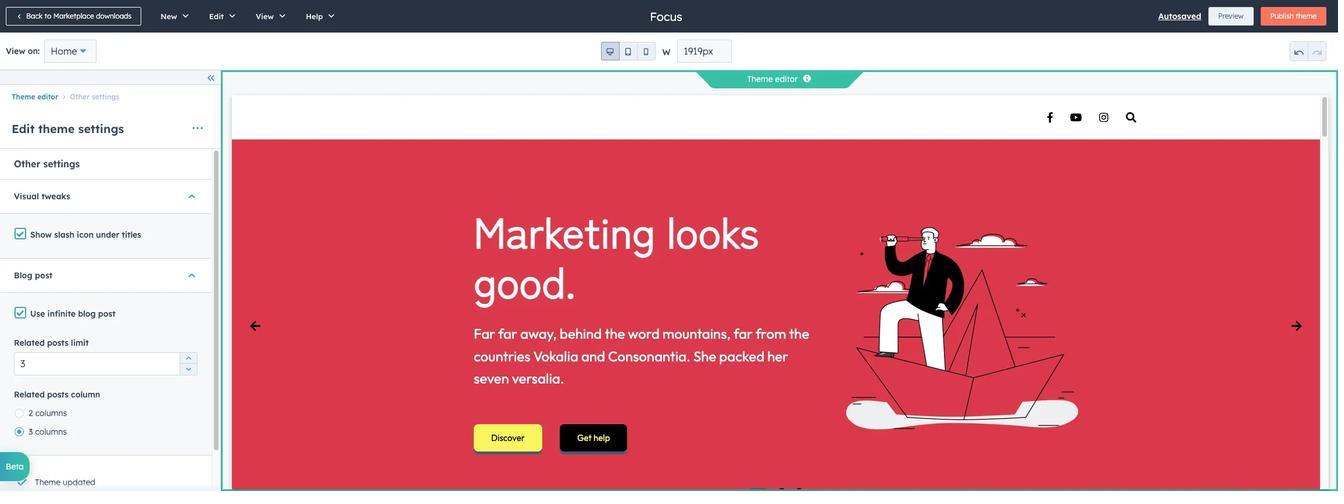 Task type: locate. For each thing, give the bounding box(es) containing it.
0 vertical spatial edit
[[209, 12, 224, 21]]

0 vertical spatial view
[[256, 12, 274, 21]]

W text field
[[678, 40, 732, 63]]

autosaved button
[[1159, 9, 1202, 23]]

tweaks
[[42, 192, 70, 202]]

0 horizontal spatial post
[[35, 271, 53, 281]]

columns down 2 columns
[[35, 427, 67, 437]]

posts
[[47, 338, 69, 348], [47, 390, 69, 400]]

0 vertical spatial other
[[70, 93, 90, 101]]

blog post
[[14, 271, 53, 281]]

downloads
[[96, 12, 132, 20]]

posts up 2 columns
[[47, 390, 69, 400]]

edit down the "theme editor" button
[[12, 121, 35, 136]]

1 vertical spatial posts
[[47, 390, 69, 400]]

edit button
[[197, 0, 244, 33]]

1 vertical spatial view
[[6, 46, 25, 56]]

theme editor
[[748, 74, 798, 84], [12, 93, 58, 101]]

titles
[[122, 230, 141, 240]]

view
[[256, 12, 274, 21], [6, 46, 25, 56]]

edit
[[209, 12, 224, 21], [12, 121, 35, 136]]

0 vertical spatial settings
[[92, 93, 119, 101]]

2 columns from the top
[[35, 427, 67, 437]]

post
[[35, 271, 53, 281], [98, 309, 116, 319]]

2 related from the top
[[14, 390, 45, 400]]

edit inside button
[[209, 12, 224, 21]]

posts left limit
[[47, 338, 69, 348]]

show
[[30, 230, 52, 240]]

post inside dropdown button
[[35, 271, 53, 281]]

1 columns from the top
[[35, 408, 67, 419]]

2 columns
[[29, 408, 67, 419]]

view left on:
[[6, 46, 25, 56]]

use
[[30, 309, 45, 319]]

preview
[[1219, 12, 1244, 20]]

other settings
[[70, 93, 119, 101], [14, 158, 80, 170]]

0 horizontal spatial view
[[6, 46, 25, 56]]

other
[[70, 93, 90, 101], [14, 158, 40, 170]]

settings up the edit theme settings
[[92, 93, 119, 101]]

0 vertical spatial post
[[35, 271, 53, 281]]

beta
[[6, 462, 24, 472]]

theme updated status
[[11, 463, 193, 491]]

0 vertical spatial posts
[[47, 338, 69, 348]]

0 vertical spatial theme
[[1296, 12, 1317, 20]]

1 vertical spatial columns
[[35, 427, 67, 437]]

1 horizontal spatial post
[[98, 309, 116, 319]]

theme down the "theme editor" button
[[38, 121, 75, 136]]

theme inside status
[[35, 477, 61, 488]]

other inside navigation
[[70, 93, 90, 101]]

w
[[663, 47, 671, 58]]

new
[[161, 12, 177, 21]]

0 vertical spatial other settings
[[70, 93, 119, 101]]

theme
[[748, 74, 773, 84], [12, 93, 35, 101], [35, 477, 61, 488]]

theme inside navigation
[[12, 93, 35, 101]]

view for view
[[256, 12, 274, 21]]

1 posts from the top
[[47, 338, 69, 348]]

2 posts from the top
[[47, 390, 69, 400]]

1 vertical spatial theme
[[12, 93, 35, 101]]

1 vertical spatial related
[[14, 390, 45, 400]]

other settings button
[[58, 93, 119, 101]]

to
[[45, 12, 51, 20]]

related up 2
[[14, 390, 45, 400]]

1 vertical spatial edit
[[12, 121, 35, 136]]

edit for edit
[[209, 12, 224, 21]]

settings down 'other settings' button
[[78, 121, 124, 136]]

slash
[[54, 230, 74, 240]]

1 horizontal spatial theme
[[1296, 12, 1317, 20]]

navigation containing theme editor
[[0, 90, 220, 104]]

related for related posts limit
[[14, 338, 45, 348]]

publish theme
[[1271, 12, 1317, 20]]

1 vertical spatial theme editor
[[12, 93, 58, 101]]

1 vertical spatial editor
[[37, 93, 58, 101]]

1 horizontal spatial other
[[70, 93, 90, 101]]

limit
[[71, 338, 89, 348]]

other up the edit theme settings
[[70, 93, 90, 101]]

posts for limit
[[47, 338, 69, 348]]

edit right new button
[[209, 12, 224, 21]]

0 horizontal spatial theme
[[38, 121, 75, 136]]

posts for column
[[47, 390, 69, 400]]

back to marketplace downloads button
[[6, 7, 142, 26]]

0 vertical spatial columns
[[35, 408, 67, 419]]

columns
[[35, 408, 67, 419], [35, 427, 67, 437]]

related down use
[[14, 338, 45, 348]]

settings up tweaks
[[43, 158, 80, 170]]

1 horizontal spatial edit
[[209, 12, 224, 21]]

0 horizontal spatial editor
[[37, 93, 58, 101]]

theme right publish
[[1296, 12, 1317, 20]]

columns up 3 columns
[[35, 408, 67, 419]]

1 vertical spatial theme
[[38, 121, 75, 136]]

view button
[[244, 0, 294, 33]]

related
[[14, 338, 45, 348], [14, 390, 45, 400]]

theme inside button
[[1296, 12, 1317, 20]]

group
[[1290, 41, 1327, 61], [601, 42, 656, 60], [180, 352, 197, 375]]

1 vertical spatial post
[[98, 309, 116, 319]]

2 vertical spatial theme
[[35, 477, 61, 488]]

2 vertical spatial settings
[[43, 158, 80, 170]]

theme
[[1296, 12, 1317, 20], [38, 121, 75, 136]]

0 horizontal spatial edit
[[12, 121, 35, 136]]

navigation
[[0, 90, 220, 104]]

blog
[[78, 309, 96, 319]]

related for related posts column
[[14, 390, 45, 400]]

0 vertical spatial editor
[[776, 74, 798, 84]]

1 horizontal spatial theme editor
[[748, 74, 798, 84]]

1 vertical spatial other
[[14, 158, 40, 170]]

0 vertical spatial related
[[14, 338, 45, 348]]

view right edit button
[[256, 12, 274, 21]]

other settings up the edit theme settings
[[70, 93, 119, 101]]

other settings up visual tweaks
[[14, 158, 80, 170]]

caret image
[[188, 191, 195, 203]]

on:
[[28, 46, 40, 56]]

view inside button
[[256, 12, 274, 21]]

related posts limit
[[14, 338, 89, 348]]

1 horizontal spatial view
[[256, 12, 274, 21]]

settings
[[92, 93, 119, 101], [78, 121, 124, 136], [43, 158, 80, 170]]

help button
[[294, 0, 343, 33]]

editor
[[776, 74, 798, 84], [37, 93, 58, 101]]

1 horizontal spatial editor
[[776, 74, 798, 84]]

1 related from the top
[[14, 338, 45, 348]]

preview button
[[1209, 7, 1254, 26]]

0 horizontal spatial theme editor
[[12, 93, 58, 101]]

other up the visual in the left top of the page
[[14, 158, 40, 170]]



Task type: vqa. For each thing, say whether or not it's contained in the screenshot.
(excluding
no



Task type: describe. For each thing, give the bounding box(es) containing it.
0 vertical spatial theme editor
[[748, 74, 798, 84]]

edit for edit theme settings
[[12, 121, 35, 136]]

visual tweaks button
[[14, 180, 198, 214]]

icon
[[77, 230, 94, 240]]

blog post button
[[14, 259, 198, 293]]

back
[[26, 12, 43, 20]]

3
[[29, 427, 33, 437]]

home button
[[44, 40, 96, 63]]

new button
[[148, 0, 197, 33]]

theme updated
[[35, 477, 95, 488]]

publish theme button
[[1261, 7, 1327, 26]]

beta button
[[0, 452, 30, 482]]

theme editor button
[[12, 93, 58, 101]]

0 horizontal spatial group
[[180, 352, 197, 375]]

view for view on:
[[6, 46, 25, 56]]

view on:
[[6, 46, 40, 56]]

theme for edit
[[38, 121, 75, 136]]

settings inside navigation
[[92, 93, 119, 101]]

columns for 2 columns
[[35, 408, 67, 419]]

columns for 3 columns
[[35, 427, 67, 437]]

edit theme settings
[[12, 121, 124, 136]]

1 vertical spatial other settings
[[14, 158, 80, 170]]

2 horizontal spatial group
[[1290, 41, 1327, 61]]

under
[[96, 230, 119, 240]]

2
[[29, 408, 33, 419]]

autosaved
[[1159, 11, 1202, 22]]

visual tweaks
[[14, 192, 70, 202]]

editor inside navigation
[[37, 93, 58, 101]]

theme for publish
[[1296, 12, 1317, 20]]

0 vertical spatial theme
[[748, 74, 773, 84]]

visual
[[14, 192, 39, 202]]

publish
[[1271, 12, 1294, 20]]

1 horizontal spatial group
[[601, 42, 656, 60]]

use infinite blog post
[[30, 309, 116, 319]]

related posts column
[[14, 390, 100, 400]]

caret image
[[188, 270, 195, 282]]

column
[[71, 390, 100, 400]]

updated
[[63, 477, 95, 488]]

infinite
[[47, 309, 76, 319]]

1 vertical spatial settings
[[78, 121, 124, 136]]

3 columns
[[29, 427, 67, 437]]

0 horizontal spatial other
[[14, 158, 40, 170]]

blog
[[14, 271, 32, 281]]

theme editor inside navigation
[[12, 93, 58, 101]]

other settings inside navigation
[[70, 93, 119, 101]]

focus
[[650, 9, 683, 24]]

marketplace
[[53, 12, 94, 20]]

help
[[306, 12, 323, 21]]

3 text field
[[14, 352, 198, 375]]

home
[[51, 45, 77, 57]]

back to marketplace downloads
[[26, 12, 132, 20]]

show slash icon under titles
[[30, 230, 141, 240]]



